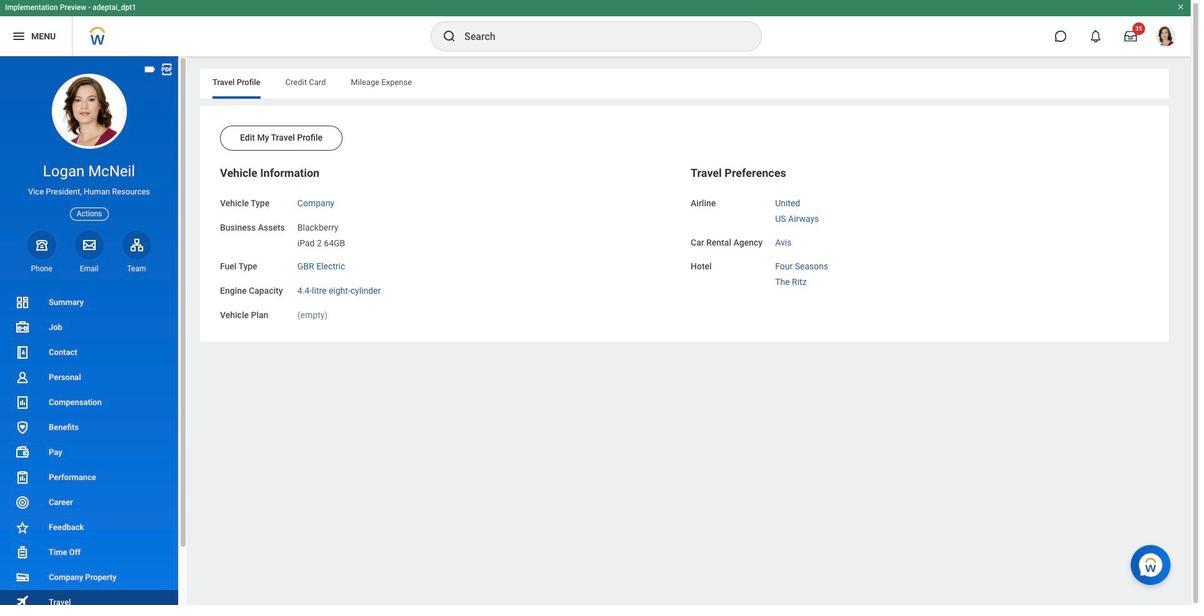 Task type: describe. For each thing, give the bounding box(es) containing it.
travel image
[[15, 594, 30, 605]]

mail image
[[82, 237, 97, 252]]

list inside navigation pane region
[[0, 290, 178, 605]]

profile logan mcneil image
[[1156, 26, 1176, 49]]

view team image
[[129, 237, 144, 252]]

tag image
[[143, 63, 157, 76]]

view printable version (pdf) image
[[160, 63, 174, 76]]

summary image
[[15, 295, 30, 310]]

navigation pane region
[[0, 56, 188, 605]]

contact image
[[15, 345, 30, 360]]

blackberry element
[[297, 220, 339, 232]]

team logan mcneil element
[[122, 264, 151, 274]]

benefits image
[[15, 420, 30, 435]]

feedback image
[[15, 520, 30, 535]]

Search Workday  search field
[[465, 23, 736, 50]]

ipad 2 64gb element
[[297, 235, 345, 248]]

job image
[[15, 320, 30, 335]]

time off image
[[15, 545, 30, 560]]



Task type: locate. For each thing, give the bounding box(es) containing it.
items selected list
[[775, 196, 839, 225], [297, 220, 365, 249], [775, 259, 849, 288]]

personal image
[[15, 370, 30, 385]]

tab list
[[200, 69, 1169, 99]]

list
[[0, 290, 178, 605]]

0 horizontal spatial group
[[220, 166, 678, 322]]

1 horizontal spatial group
[[691, 166, 1149, 288]]

banner
[[0, 0, 1191, 56]]

group
[[220, 166, 678, 322], [691, 166, 1149, 288]]

2 group from the left
[[691, 166, 1149, 288]]

notifications large image
[[1090, 30, 1102, 43]]

1 group from the left
[[220, 166, 678, 322]]

email logan mcneil element
[[75, 264, 103, 274]]

career image
[[15, 495, 30, 510]]

phone image
[[33, 237, 50, 252]]

justify image
[[11, 29, 26, 44]]

workday assistant region
[[1131, 540, 1176, 585]]

close environment banner image
[[1177, 3, 1185, 11]]

inbox large image
[[1125, 30, 1137, 43]]

compensation image
[[15, 395, 30, 410]]

performance image
[[15, 470, 30, 485]]

company property image
[[15, 570, 30, 585]]

pay image
[[15, 445, 30, 460]]

search image
[[442, 29, 457, 44]]

phone logan mcneil element
[[27, 264, 56, 274]]



Task type: vqa. For each thing, say whether or not it's contained in the screenshot.
second spin button
no



